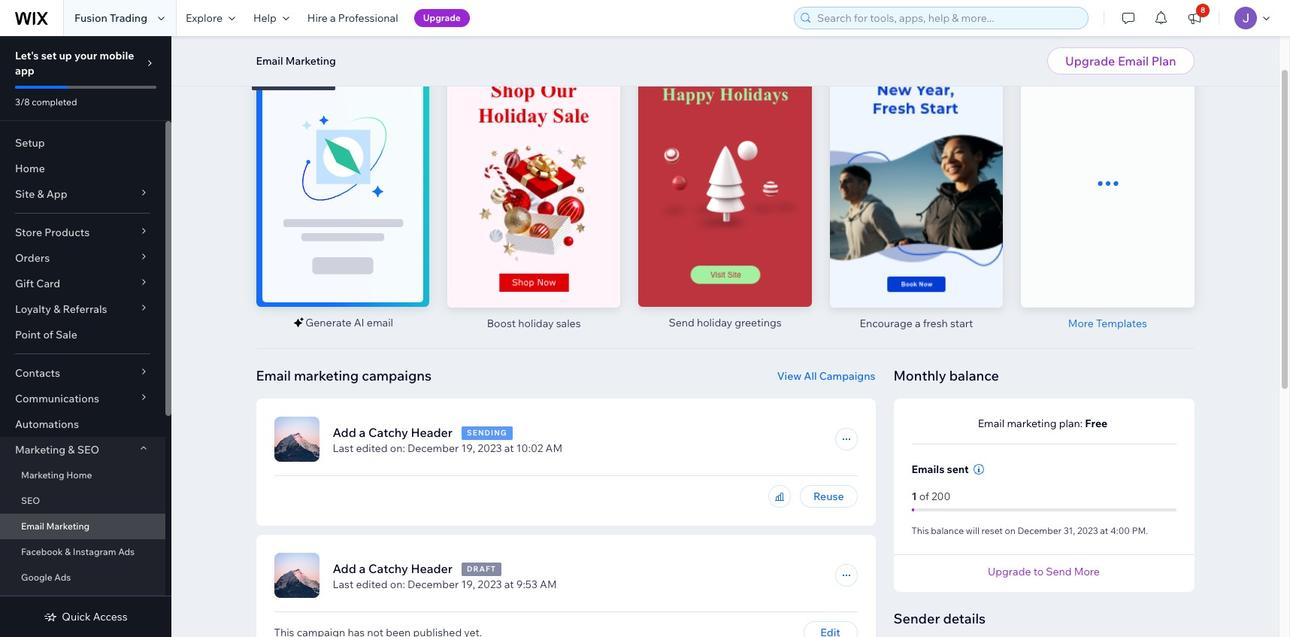 Task type: describe. For each thing, give the bounding box(es) containing it.
fresh
[[923, 316, 948, 330]]

1 of 200
[[912, 489, 951, 503]]

0 horizontal spatial ai
[[261, 76, 271, 86]]

contacts
[[15, 366, 60, 380]]

view all campaigns button
[[778, 369, 876, 383]]

loyalty & referrals
[[15, 302, 107, 316]]

site & app button
[[0, 181, 165, 207]]

facebook & instagram ads
[[21, 546, 135, 557]]

monthly
[[894, 367, 947, 384]]

marketing for campaigns
[[294, 367, 359, 384]]

referrals
[[63, 302, 107, 316]]

communications
[[15, 392, 99, 405]]

access
[[93, 610, 128, 624]]

31,
[[1064, 525, 1076, 536]]

add for last edited on: december 19, 2023 at 9:53 am
[[333, 561, 356, 576]]

more templates button
[[1069, 316, 1148, 330]]

header for 10:02
[[411, 425, 453, 440]]

free
[[1086, 416, 1108, 430]]

plan
[[1152, 53, 1177, 68]]

draft
[[467, 564, 496, 574]]

am for last edited on: december 19, 2023 at 9:53 am
[[540, 577, 557, 591]]

setup
[[15, 136, 45, 150]]

9:53
[[517, 577, 538, 591]]

1 vertical spatial send
[[1047, 565, 1072, 578]]

site & app
[[15, 187, 67, 201]]

marketing up facebook & instagram ads
[[46, 521, 90, 532]]

am for last edited on: december 19, 2023 at 10:02 am
[[546, 441, 563, 455]]

emails sent
[[912, 462, 969, 476]]

boost holiday sales
[[487, 316, 581, 330]]

encourage
[[860, 316, 913, 330]]

at for last edited on: december 19, 2023 at 9:53 am
[[505, 577, 514, 591]]

gift
[[15, 277, 34, 290]]

facebook
[[21, 546, 63, 557]]

store
[[15, 226, 42, 239]]

email marketing link
[[0, 514, 165, 539]]

mobile
[[100, 49, 134, 62]]

marketing home link
[[0, 463, 165, 488]]

1 vertical spatial december
[[1018, 525, 1062, 536]]

2023 for last edited on: december 19, 2023 at 10:02 am
[[478, 441, 502, 455]]

view all campaigns
[[778, 369, 876, 383]]

1 horizontal spatial ai
[[354, 316, 365, 330]]

instagram
[[73, 546, 116, 557]]

balance for this
[[932, 525, 964, 536]]

marketing down marketing & seo
[[21, 469, 64, 481]]

communications button
[[0, 386, 165, 411]]

& for loyalty
[[54, 302, 60, 316]]

your
[[74, 49, 97, 62]]

edited for last edited on: december 19, 2023 at 9:53 am
[[356, 577, 388, 591]]

sidebar element
[[0, 36, 172, 637]]

this balance will reset on december 31, 2023 at 4:00 pm.
[[912, 525, 1149, 536]]

8
[[1201, 5, 1206, 15]]

on
[[1005, 525, 1016, 536]]

0 vertical spatial ads
[[118, 546, 135, 557]]

campaigns
[[820, 369, 876, 383]]

upgrade to send more button
[[989, 565, 1100, 578]]

google
[[21, 572, 52, 583]]

help
[[253, 11, 277, 25]]

of for 200
[[920, 489, 930, 503]]

app
[[46, 187, 67, 201]]

email marketing for email marketing link
[[21, 521, 90, 532]]

let's set up your mobile app
[[15, 49, 134, 77]]

reset
[[982, 525, 1003, 536]]

8 button
[[1179, 0, 1212, 36]]

greetings
[[735, 316, 782, 330]]

upgrade email plan button
[[1048, 47, 1195, 74]]

upgrade for upgrade
[[423, 12, 461, 23]]

loyalty & referrals button
[[0, 296, 165, 322]]

store products
[[15, 226, 90, 239]]

december for last edited on: december 19, 2023 at 9:53 am
[[408, 577, 459, 591]]

of for sale
[[43, 328, 53, 342]]

google ads
[[21, 572, 71, 583]]

card
[[36, 277, 60, 290]]

all
[[804, 369, 817, 383]]

marketing for plan:
[[1008, 416, 1057, 430]]

last edited on: december 19, 2023 at 10:02 am
[[333, 441, 563, 455]]

automations link
[[0, 411, 165, 437]]

emails
[[912, 462, 945, 476]]

home link
[[0, 156, 165, 181]]

seo inside dropdown button
[[77, 443, 99, 457]]

holiday for send
[[697, 316, 733, 330]]

help button
[[244, 0, 299, 36]]

explore
[[186, 11, 223, 25]]

point
[[15, 328, 41, 342]]

catchy for last edited on: december 19, 2023 at 10:02 am
[[369, 425, 408, 440]]

hire
[[308, 11, 328, 25]]

set
[[41, 49, 57, 62]]

10:02
[[517, 441, 543, 455]]

3/8
[[15, 96, 30, 108]]

facebook & instagram ads link
[[0, 539, 165, 565]]

sender details
[[894, 610, 986, 627]]

email marketing campaigns
[[256, 367, 432, 384]]

view
[[778, 369, 802, 383]]

0 horizontal spatial send
[[669, 316, 695, 330]]

upgrade for upgrade to send more
[[989, 565, 1032, 578]]

upgrade to send more
[[989, 565, 1100, 578]]

2023 for last edited on: december 19, 2023 at 9:53 am
[[478, 577, 502, 591]]

hire a professional link
[[299, 0, 407, 36]]



Task type: vqa. For each thing, say whether or not it's contained in the screenshot.
the 'Google Ads' on the left
yes



Task type: locate. For each thing, give the bounding box(es) containing it.
catchy up last edited on: december 19, 2023 at 9:53 am
[[369, 561, 408, 576]]

0 vertical spatial more
[[1069, 316, 1094, 330]]

balance left will
[[932, 525, 964, 536]]

0 vertical spatial december
[[408, 441, 459, 455]]

0 vertical spatial send
[[669, 316, 695, 330]]

upgrade email plan
[[1066, 53, 1177, 68]]

add a catchy header up last edited on: december 19, 2023 at 9:53 am
[[333, 561, 453, 576]]

1 vertical spatial 2023
[[1078, 525, 1099, 536]]

generate ai email
[[306, 316, 393, 330]]

1 vertical spatial last
[[333, 577, 354, 591]]

app
[[15, 64, 34, 77]]

catchy for last edited on: december 19, 2023 at 9:53 am
[[369, 561, 408, 576]]

2 header from the top
[[411, 561, 453, 576]]

at for last edited on: december 19, 2023 at 10:02 am
[[505, 441, 514, 455]]

1 holiday from the left
[[697, 316, 733, 330]]

holiday left sales
[[519, 316, 554, 330]]

ai generated
[[261, 76, 326, 86]]

2023
[[478, 441, 502, 455], [1078, 525, 1099, 536], [478, 577, 502, 591]]

0 vertical spatial at
[[505, 441, 514, 455]]

am
[[546, 441, 563, 455], [540, 577, 557, 591]]

holiday for boost
[[519, 316, 554, 330]]

more left templates
[[1069, 316, 1094, 330]]

add
[[333, 425, 356, 440], [333, 561, 356, 576]]

email
[[1119, 53, 1150, 68], [256, 54, 283, 68], [256, 367, 291, 384], [978, 416, 1005, 430], [21, 521, 44, 532]]

0 vertical spatial edited
[[356, 441, 388, 455]]

2023 down sending
[[478, 441, 502, 455]]

marketing up generated
[[286, 54, 336, 68]]

plan:
[[1060, 416, 1083, 430]]

this
[[912, 525, 930, 536]]

1 on: from the top
[[390, 441, 405, 455]]

quick access button
[[44, 610, 128, 624]]

add a catchy header for last edited on: december 19, 2023 at 10:02 am
[[333, 425, 453, 440]]

on: for last edited on: december 19, 2023 at 9:53 am
[[390, 577, 405, 591]]

0 vertical spatial am
[[546, 441, 563, 455]]

seo down marketing home
[[21, 495, 40, 506]]

1 header from the top
[[411, 425, 453, 440]]

holiday left greetings
[[697, 316, 733, 330]]

header for 9:53
[[411, 561, 453, 576]]

1 add a catchy header from the top
[[333, 425, 453, 440]]

& right facebook
[[65, 546, 71, 557]]

home
[[15, 162, 45, 175], [66, 469, 92, 481]]

19, down draft
[[462, 577, 476, 591]]

upgrade left "plan" on the top right of the page
[[1066, 53, 1116, 68]]

seo link
[[0, 488, 165, 514]]

0 horizontal spatial upgrade
[[423, 12, 461, 23]]

1 horizontal spatial holiday
[[697, 316, 733, 330]]

0 horizontal spatial holiday
[[519, 316, 554, 330]]

marketing
[[294, 367, 359, 384], [1008, 416, 1057, 430]]

add a catchy header down campaigns
[[333, 425, 453, 440]]

balance
[[950, 367, 1000, 384], [932, 525, 964, 536]]

of left sale
[[43, 328, 53, 342]]

marketing inside button
[[286, 54, 336, 68]]

19, for 9:53
[[462, 577, 476, 591]]

3/8 completed
[[15, 96, 77, 108]]

Search for tools, apps, help & more... field
[[813, 8, 1084, 29]]

0 vertical spatial add
[[333, 425, 356, 440]]

site
[[15, 187, 35, 201]]

200
[[932, 489, 951, 503]]

more down 31,
[[1075, 565, 1100, 578]]

ai left email
[[354, 316, 365, 330]]

reuse button
[[800, 485, 858, 507]]

19, for 10:02
[[462, 441, 476, 455]]

reuse
[[814, 489, 844, 503]]

& for facebook
[[65, 546, 71, 557]]

1 vertical spatial marketing
[[1008, 416, 1057, 430]]

campaigns
[[362, 367, 432, 384]]

add a catchy header for last edited on: december 19, 2023 at 9:53 am
[[333, 561, 453, 576]]

products
[[45, 226, 90, 239]]

0 vertical spatial email marketing
[[256, 54, 336, 68]]

start
[[951, 316, 974, 330]]

19, down sending
[[462, 441, 476, 455]]

0 vertical spatial upgrade
[[423, 12, 461, 23]]

2 horizontal spatial upgrade
[[1066, 53, 1116, 68]]

1
[[912, 489, 917, 503]]

ads right instagram
[[118, 546, 135, 557]]

& inside popup button
[[37, 187, 44, 201]]

marketing down generate
[[294, 367, 359, 384]]

of
[[43, 328, 53, 342], [920, 489, 930, 503]]

edited for last edited on: december 19, 2023 at 10:02 am
[[356, 441, 388, 455]]

19,
[[462, 441, 476, 455], [462, 577, 476, 591]]

marketing & seo
[[15, 443, 99, 457]]

2 19, from the top
[[462, 577, 476, 591]]

marketing & seo button
[[0, 437, 165, 463]]

more templates
[[1069, 316, 1148, 330]]

1 vertical spatial add
[[333, 561, 356, 576]]

store products button
[[0, 220, 165, 245]]

2 last from the top
[[333, 577, 354, 591]]

0 vertical spatial 2023
[[478, 441, 502, 455]]

at left the 10:02
[[505, 441, 514, 455]]

0 horizontal spatial home
[[15, 162, 45, 175]]

0 vertical spatial add a catchy header
[[333, 425, 453, 440]]

seo down automations link
[[77, 443, 99, 457]]

trading
[[110, 11, 147, 25]]

0 vertical spatial ai
[[261, 76, 271, 86]]

will
[[966, 525, 980, 536]]

ai left generated
[[261, 76, 271, 86]]

1 horizontal spatial of
[[920, 489, 930, 503]]

generate
[[306, 316, 352, 330]]

1 horizontal spatial email marketing
[[256, 54, 336, 68]]

upgrade right professional
[[423, 12, 461, 23]]

1 vertical spatial email marketing
[[21, 521, 90, 532]]

1 edited from the top
[[356, 441, 388, 455]]

upgrade
[[423, 12, 461, 23], [1066, 53, 1116, 68], [989, 565, 1032, 578]]

0 horizontal spatial of
[[43, 328, 53, 342]]

ai
[[261, 76, 271, 86], [354, 316, 365, 330]]

2 on: from the top
[[390, 577, 405, 591]]

hire a professional
[[308, 11, 398, 25]]

0 horizontal spatial ads
[[54, 572, 71, 583]]

balance for monthly
[[950, 367, 1000, 384]]

0 horizontal spatial marketing
[[294, 367, 359, 384]]

send holiday greetings
[[669, 316, 782, 330]]

2 vertical spatial upgrade
[[989, 565, 1032, 578]]

1 vertical spatial home
[[66, 469, 92, 481]]

to
[[1034, 565, 1044, 578]]

2 add from the top
[[333, 561, 356, 576]]

0 vertical spatial last
[[333, 441, 354, 455]]

& right site
[[37, 187, 44, 201]]

marketing left plan:
[[1008, 416, 1057, 430]]

automations
[[15, 417, 79, 431]]

1 horizontal spatial seo
[[77, 443, 99, 457]]

1 horizontal spatial ads
[[118, 546, 135, 557]]

marketing inside dropdown button
[[15, 443, 66, 457]]

email marketing plan: free
[[978, 416, 1108, 430]]

home down marketing & seo dropdown button at the bottom left of page
[[66, 469, 92, 481]]

email marketing button
[[249, 50, 344, 72]]

marketing down automations
[[15, 443, 66, 457]]

0 vertical spatial header
[[411, 425, 453, 440]]

1 vertical spatial header
[[411, 561, 453, 576]]

& for site
[[37, 187, 44, 201]]

0 vertical spatial 19,
[[462, 441, 476, 455]]

1 vertical spatial add a catchy header
[[333, 561, 453, 576]]

upgrade button
[[414, 9, 470, 27]]

1 vertical spatial ai
[[354, 316, 365, 330]]

1 vertical spatial edited
[[356, 577, 388, 591]]

gift card button
[[0, 271, 165, 296]]

2 catchy from the top
[[369, 561, 408, 576]]

point of sale
[[15, 328, 77, 342]]

setup link
[[0, 130, 165, 156]]

balance down start
[[950, 367, 1000, 384]]

google ads link
[[0, 565, 165, 591]]

at left 4:00 on the right bottom
[[1101, 525, 1109, 536]]

2023 right 31,
[[1078, 525, 1099, 536]]

0 horizontal spatial seo
[[21, 495, 40, 506]]

sale
[[56, 328, 77, 342]]

of right 1
[[920, 489, 930, 503]]

0 vertical spatial seo
[[77, 443, 99, 457]]

0 vertical spatial home
[[15, 162, 45, 175]]

email marketing up ai generated
[[256, 54, 336, 68]]

marketing home
[[21, 469, 92, 481]]

orders
[[15, 251, 50, 265]]

add for last edited on: december 19, 2023 at 10:02 am
[[333, 425, 356, 440]]

& down automations link
[[68, 443, 75, 457]]

1 last from the top
[[333, 441, 354, 455]]

2 add a catchy header from the top
[[333, 561, 453, 576]]

email marketing for email marketing button
[[256, 54, 336, 68]]

quick access
[[62, 610, 128, 624]]

contacts button
[[0, 360, 165, 386]]

ads right the google
[[54, 572, 71, 583]]

marketing
[[286, 54, 336, 68], [15, 443, 66, 457], [21, 469, 64, 481], [46, 521, 90, 532]]

2 holiday from the left
[[519, 316, 554, 330]]

2 edited from the top
[[356, 577, 388, 591]]

at left the 9:53
[[505, 577, 514, 591]]

1 vertical spatial upgrade
[[1066, 53, 1116, 68]]

1 horizontal spatial marketing
[[1008, 416, 1057, 430]]

boost
[[487, 316, 516, 330]]

email
[[367, 316, 393, 330]]

1 vertical spatial seo
[[21, 495, 40, 506]]

2 vertical spatial at
[[505, 577, 514, 591]]

completed
[[32, 96, 77, 108]]

ads
[[118, 546, 135, 557], [54, 572, 71, 583]]

1 vertical spatial am
[[540, 577, 557, 591]]

0 vertical spatial catchy
[[369, 425, 408, 440]]

on: for last edited on: december 19, 2023 at 10:02 am
[[390, 441, 405, 455]]

0 vertical spatial on:
[[390, 441, 405, 455]]

2023 down draft
[[478, 577, 502, 591]]

encourage a fresh start
[[860, 316, 974, 330]]

sender
[[894, 610, 941, 627]]

edited
[[356, 441, 388, 455], [356, 577, 388, 591]]

1 vertical spatial balance
[[932, 525, 964, 536]]

2 vertical spatial december
[[408, 577, 459, 591]]

last edited on: december 19, 2023 at 9:53 am
[[333, 577, 557, 591]]

header
[[411, 425, 453, 440], [411, 561, 453, 576]]

1 catchy from the top
[[369, 425, 408, 440]]

1 vertical spatial 19,
[[462, 577, 476, 591]]

last for last edited on: december 19, 2023 at 10:02 am
[[333, 441, 354, 455]]

1 horizontal spatial send
[[1047, 565, 1072, 578]]

fusion trading
[[74, 11, 147, 25]]

1 vertical spatial at
[[1101, 525, 1109, 536]]

& for marketing
[[68, 443, 75, 457]]

templates
[[1097, 316, 1148, 330]]

email marketing up facebook
[[21, 521, 90, 532]]

am right the 9:53
[[540, 577, 557, 591]]

sent
[[947, 462, 969, 476]]

1 vertical spatial more
[[1075, 565, 1100, 578]]

1 19, from the top
[[462, 441, 476, 455]]

sending
[[467, 428, 508, 437]]

december for last edited on: december 19, 2023 at 10:02 am
[[408, 441, 459, 455]]

2 vertical spatial 2023
[[478, 577, 502, 591]]

let's
[[15, 49, 39, 62]]

1 vertical spatial of
[[920, 489, 930, 503]]

0 vertical spatial marketing
[[294, 367, 359, 384]]

email inside sidebar element
[[21, 521, 44, 532]]

upgrade for upgrade email plan
[[1066, 53, 1116, 68]]

1 add from the top
[[333, 425, 356, 440]]

last for last edited on: december 19, 2023 at 9:53 am
[[333, 577, 354, 591]]

1 horizontal spatial home
[[66, 469, 92, 481]]

of inside point of sale link
[[43, 328, 53, 342]]

0 vertical spatial balance
[[950, 367, 1000, 384]]

professional
[[338, 11, 398, 25]]

home down setup
[[15, 162, 45, 175]]

header up the last edited on: december 19, 2023 at 10:02 am
[[411, 425, 453, 440]]

fusion
[[74, 11, 107, 25]]

upgrade left to on the right
[[989, 565, 1032, 578]]

email marketing inside sidebar element
[[21, 521, 90, 532]]

1 vertical spatial on:
[[390, 577, 405, 591]]

pm.
[[1133, 525, 1149, 536]]

email marketing inside button
[[256, 54, 336, 68]]

0 vertical spatial of
[[43, 328, 53, 342]]

header up last edited on: december 19, 2023 at 9:53 am
[[411, 561, 453, 576]]

quick
[[62, 610, 91, 624]]

1 vertical spatial catchy
[[369, 561, 408, 576]]

1 horizontal spatial upgrade
[[989, 565, 1032, 578]]

generated
[[273, 76, 326, 86]]

sales
[[556, 316, 581, 330]]

1 vertical spatial ads
[[54, 572, 71, 583]]

& right loyalty
[[54, 302, 60, 316]]

orders button
[[0, 245, 165, 271]]

catchy down campaigns
[[369, 425, 408, 440]]

am right the 10:02
[[546, 441, 563, 455]]

0 horizontal spatial email marketing
[[21, 521, 90, 532]]

a inside "link"
[[330, 11, 336, 25]]

details
[[944, 610, 986, 627]]



